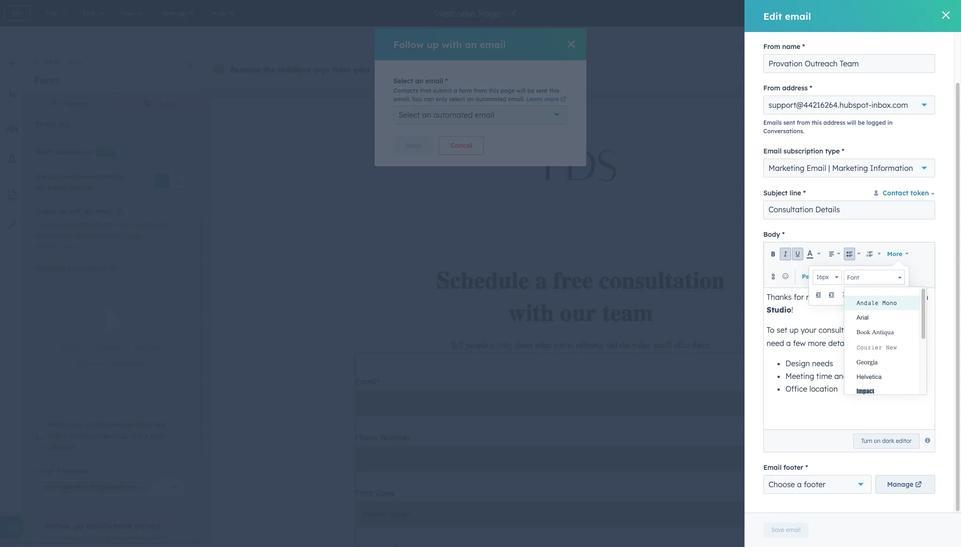 Task type: vqa. For each thing, say whether or not it's contained in the screenshot.
caret icon for Transcription and Analysis
no



Task type: locate. For each thing, give the bounding box(es) containing it.
from for from address
[[764, 84, 781, 92]]

to up of
[[127, 421, 134, 429]]

2 vertical spatial a
[[797, 480, 802, 489]]

0 vertical spatial up
[[427, 38, 439, 50]]

0 vertical spatial you
[[412, 96, 422, 103]]

form up select an email button
[[86, 232, 101, 240]]

automated down 'select'
[[433, 110, 473, 120]]

0 vertical spatial new
[[99, 149, 111, 155]]

address inside emails sent from this address will be logged in conversations.
[[824, 119, 846, 126]]

1 marketing from the left
[[769, 163, 805, 173]]

2 from from the top
[[764, 84, 781, 92]]

0 vertical spatial workflows
[[72, 264, 105, 273]]

the inside send an automated email to contacts when they submit the form on this page.
[[74, 232, 84, 240]]

on
[[103, 232, 110, 240], [874, 437, 881, 444]]

send an automated email to contacts when they submit the form on this page.
[[36, 220, 172, 240]]

2 horizontal spatial up
[[427, 38, 439, 50]]

remove the hubspot logo from your landing pages.
[[230, 65, 430, 74]]

addresses
[[56, 466, 89, 475]]

turn on dark editor button
[[853, 434, 920, 449]]

address
[[782, 84, 808, 92], [824, 119, 846, 126], [67, 183, 93, 192]]

automated
[[476, 96, 506, 103], [433, 110, 473, 120], [63, 220, 98, 229], [103, 534, 138, 543]]

0 horizontal spatial close image
[[141, 485, 145, 489]]

in down moved.
[[162, 534, 167, 543]]

new
[[84, 172, 97, 181]]

1 horizontal spatial workflows
[[133, 344, 159, 351]]

addresses
[[69, 432, 102, 440]]

page
[[501, 87, 515, 94]]

follow up with an email element
[[36, 219, 185, 253]]

email inside select an automated email popup button
[[475, 110, 494, 120]]

that
[[420, 87, 431, 94]]

with
[[442, 38, 462, 50], [517, 65, 531, 74], [69, 207, 83, 216]]

new
[[99, 149, 111, 155], [886, 344, 897, 351]]

new inside follow-up emails have moved. tab panel
[[99, 149, 111, 155]]

select an email inside follow up with an email dialog
[[394, 77, 443, 85]]

to inside popup button
[[103, 360, 108, 367]]

you down the that
[[412, 96, 422, 103]]

1 vertical spatial will
[[847, 119, 857, 126]]

1 horizontal spatial emails
[[140, 534, 160, 543]]

save inside button
[[772, 526, 785, 533]]

0 horizontal spatial will
[[517, 87, 526, 94]]

an
[[465, 38, 477, 50], [415, 77, 423, 85], [467, 96, 474, 103], [422, 110, 431, 120], [85, 207, 93, 216], [53, 220, 61, 229], [55, 243, 62, 250]]

from up emails
[[764, 84, 781, 92]]

1 horizontal spatial close image
[[568, 40, 575, 48]]

email inside always create new contact for email address
[[48, 183, 66, 192]]

0 horizontal spatial save
[[405, 141, 421, 150]]

a left workflow
[[110, 360, 113, 367]]

address inside always create new contact for email address
[[67, 183, 93, 192]]

1 vertical spatial follow
[[36, 207, 57, 216]]

link opens in a new window image
[[561, 97, 566, 103]]

footer up choose a footer
[[784, 463, 804, 472]]

2 vertical spatial from
[[797, 119, 810, 126]]

0 vertical spatial sent
[[536, 87, 548, 94]]

edit email dialog
[[745, 0, 961, 547]]

alert
[[36, 295, 185, 372]]

the
[[263, 65, 275, 74], [74, 232, 84, 240], [138, 432, 148, 440], [46, 544, 56, 547]]

0 horizontal spatial in
[[115, 344, 120, 351]]

2 horizontal spatial from
[[797, 119, 810, 126]]

2 horizontal spatial to
[[127, 421, 134, 429]]

1 horizontal spatial from
[[474, 87, 487, 94]]

1 horizontal spatial to
[[118, 220, 125, 229]]

this up more
[[549, 87, 560, 94]]

with down always create new contact for email address
[[69, 207, 83, 216]]

marketing email | marketing information
[[769, 163, 913, 173]]

subject line
[[764, 189, 801, 197]]

a inside contacts that submit a form from this page will be sent this email. you can only select an automated email.
[[454, 87, 457, 94]]

0 horizontal spatial can
[[59, 534, 70, 543]]

follow up with an email down always create new contact for email address
[[36, 207, 113, 216]]

you inside contacts that submit a form from this page will be sent this email. you can only select an automated email.
[[412, 96, 422, 103]]

1 horizontal spatial be
[[858, 119, 865, 126]]

with up the unlock at the left top of page
[[442, 38, 462, 50]]

email down conversations.
[[764, 147, 782, 155]]

1 horizontal spatial sent
[[784, 119, 795, 126]]

save down choose in the right of the page
[[772, 526, 785, 533]]

send inside send form notifications to specified email addresses instead of the form defaults
[[49, 421, 65, 429]]

1 vertical spatial to
[[103, 360, 108, 367]]

1 vertical spatial select an email
[[36, 243, 79, 250]]

1 from from the top
[[764, 42, 781, 51]]

0 vertical spatial can
[[424, 96, 434, 103]]

email up features
[[480, 38, 506, 50]]

form up 'select'
[[459, 87, 472, 94]]

email left contacts
[[99, 220, 116, 229]]

follow up with an email inside dialog
[[394, 38, 506, 50]]

select down they
[[36, 243, 53, 250]]

support@44216264.hubspot-inbox.com
[[769, 100, 908, 110]]

group
[[460, 30, 497, 46], [922, 30, 952, 46], [844, 248, 864, 260], [864, 248, 884, 260]]

0 horizontal spatial be
[[528, 87, 534, 94]]

0 horizontal spatial sent
[[536, 87, 548, 94]]

1 vertical spatial close image
[[186, 62, 192, 67]]

be left logged
[[858, 119, 865, 126]]

1 vertical spatial save
[[772, 526, 785, 533]]

0 horizontal spatial marketing
[[769, 163, 805, 173]]

email. down the page
[[508, 96, 525, 103]]

footer right choose in the right of the page
[[804, 480, 826, 489]]

tab list
[[24, 93, 203, 116]]

a
[[454, 87, 457, 94], [110, 360, 113, 367], [797, 480, 802, 489]]

follow up with an email
[[394, 38, 506, 50], [36, 207, 113, 216]]

2 marketing from the left
[[832, 163, 868, 173]]

email up "defaults"
[[49, 432, 67, 440]]

1 horizontal spatial with
[[442, 38, 462, 50]]

1 vertical spatial with
[[517, 65, 531, 74]]

remove
[[230, 65, 261, 74]]

learn more
[[527, 96, 559, 103]]

from inside emails sent from this address will be logged in conversations.
[[797, 119, 810, 126]]

1 vertical spatial on
[[874, 437, 881, 444]]

email up connected workflows at the top left of page
[[63, 243, 79, 250]]

footer
[[784, 463, 804, 472], [804, 480, 826, 489]]

form button
[[59, 59, 83, 66]]

0 horizontal spatial close image
[[186, 62, 192, 67]]

to left contacts
[[118, 220, 125, 229]]

can down the that
[[424, 96, 434, 103]]

suite
[[549, 65, 564, 74]]

1 horizontal spatial marketing
[[832, 163, 868, 173]]

up inside dialog
[[427, 38, 439, 50]]

add form to a workflow
[[76, 360, 139, 367]]

email left addresses
[[36, 466, 54, 475]]

an down the that
[[422, 110, 431, 120]]

contacts
[[394, 87, 418, 94]]

follow inside tab panel
[[36, 207, 57, 216]]

on inside send an automated email to contacts when they submit the form on this page.
[[103, 232, 110, 240]]

1 horizontal spatial up
[[74, 521, 84, 531]]

submit up select an email button
[[51, 232, 72, 240]]

close image right publish button
[[943, 11, 950, 19]]

1 vertical spatial a
[[110, 360, 113, 367]]

0 horizontal spatial email.
[[394, 96, 410, 103]]

0 horizontal spatial submit
[[51, 232, 72, 240]]

an up send an automated email to contacts when they submit the form on this page.
[[85, 207, 93, 216]]

beta button
[[0, 516, 24, 539]]

content
[[62, 100, 88, 108]]

choose a footer
[[769, 480, 826, 489]]

a up 'select'
[[454, 87, 457, 94]]

helvetica
[[857, 373, 882, 380]]

an up select an email button
[[53, 220, 61, 229]]

settings
[[889, 34, 914, 42]]

2 vertical spatial select
[[36, 243, 53, 250]]

will inside contacts that submit a form from this page will be sent this email. you can only select an automated email.
[[517, 87, 526, 94]]

marketing email | marketing information button
[[764, 159, 936, 178]]

0 horizontal spatial follow
[[36, 207, 57, 216]]

from inside contacts that submit a form from this page will be sent this email. you can only select an automated email.
[[474, 87, 487, 94]]

0 vertical spatial with
[[442, 38, 462, 50]]

workflows down select an email button
[[72, 264, 105, 273]]

0 vertical spatial a
[[454, 87, 457, 94]]

will down support@44216264.hubspot-inbox.com popup button
[[847, 119, 857, 126]]

save email button
[[764, 523, 809, 538]]

address down create
[[67, 183, 93, 192]]

automated down have
[[103, 534, 138, 543]]

settings button
[[876, 30, 919, 46]]

up up the unlock at the left top of page
[[427, 38, 439, 50]]

2 vertical spatial up
[[74, 521, 84, 531]]

email for email addresses
[[36, 466, 54, 475]]

marketing down email subscription type at the top of page
[[769, 163, 805, 173]]

be up learn
[[528, 87, 534, 94]]

courier new button
[[854, 340, 920, 355]]

will
[[517, 87, 526, 94], [847, 119, 857, 126]]

dark
[[883, 437, 895, 444]]

send inside send an automated email to contacts when they submit the form on this page.
[[36, 220, 51, 229]]

the up select an email button
[[74, 232, 84, 240]]

with left the crm
[[517, 65, 531, 74]]

2 horizontal spatial in
[[888, 119, 893, 126]]

hubspot
[[278, 65, 311, 74]]

any
[[121, 344, 131, 351]]

in right logged
[[888, 119, 893, 126]]

email
[[764, 147, 782, 155], [807, 163, 827, 173], [764, 463, 782, 472], [36, 466, 54, 475]]

0 horizontal spatial up
[[59, 207, 67, 216]]

1 vertical spatial send
[[49, 421, 65, 429]]

this
[[489, 87, 499, 94], [549, 87, 560, 94], [812, 119, 822, 126], [112, 232, 123, 240]]

publish button
[[905, 6, 940, 21]]

2 vertical spatial in
[[162, 534, 167, 543]]

navigation
[[24, 50, 203, 67]]

1 vertical spatial in
[[115, 344, 120, 351]]

send
[[36, 220, 51, 229], [49, 421, 65, 429]]

select inside popup button
[[399, 110, 420, 120]]

crm
[[532, 65, 547, 74]]

automated up select an email button
[[63, 220, 98, 229]]

from address
[[764, 84, 808, 92]]

tab list containing content
[[24, 93, 203, 116]]

marketing right |
[[832, 163, 868, 173]]

0 vertical spatial save
[[405, 141, 421, 150]]

link opens in a new window image
[[561, 97, 566, 103]]

1 horizontal spatial can
[[424, 96, 434, 103]]

follow up pages.
[[394, 38, 424, 50]]

used
[[101, 344, 113, 351]]

autosaved button
[[823, 8, 857, 19]]

emails up send
[[86, 521, 111, 531]]

0 horizontal spatial on
[[103, 232, 110, 240]]

you
[[412, 96, 422, 103], [46, 534, 57, 543]]

follow up with an email up the unlock at the left top of page
[[394, 38, 506, 50]]

sent inside contacts that submit a form from this page will be sent this email. you can only select an automated email.
[[536, 87, 548, 94]]

arial
[[857, 314, 869, 321]]

address up support@44216264.hubspot-
[[782, 84, 808, 92]]

address down support@44216264.hubspot-inbox.com
[[824, 119, 846, 126]]

book antiqua button
[[854, 325, 920, 340]]

1 horizontal spatial save
[[772, 526, 785, 533]]

1 vertical spatial from
[[764, 84, 781, 92]]

None field
[[434, 7, 504, 20]]

email down contacts that submit a form from this page will be sent this email. you can only select an automated email.
[[475, 110, 494, 120]]

close image for james.peterson1902@gmail.com
[[141, 485, 145, 489]]

email left |
[[807, 163, 827, 173]]

a right choose in the right of the page
[[797, 480, 802, 489]]

from left name
[[764, 42, 781, 51]]

email inside send an automated email to contacts when they submit the form on this page.
[[99, 220, 116, 229]]

0 horizontal spatial you
[[46, 534, 57, 543]]

0 vertical spatial emails
[[86, 521, 111, 531]]

you inside follow-up emails have moved. you can now send automated emails in the
[[46, 534, 57, 543]]

select an email down they
[[36, 243, 79, 250]]

2 horizontal spatial address
[[824, 119, 846, 126]]

be inside contacts that submit a form from this page will be sent this email. you can only select an automated email.
[[528, 87, 534, 94]]

email down always
[[48, 183, 66, 192]]

conversations.
[[764, 128, 805, 135]]

emails down moved.
[[140, 534, 160, 543]]

0 horizontal spatial from
[[333, 65, 351, 74]]

1 horizontal spatial in
[[162, 534, 167, 543]]

From name text field
[[764, 54, 936, 73]]

Size text field
[[816, 273, 835, 282]]

0 horizontal spatial to
[[103, 360, 108, 367]]

1 horizontal spatial will
[[847, 119, 857, 126]]

you down follow- at the left bottom
[[46, 534, 57, 543]]

can inside follow-up emails have moved. you can now send automated emails in the
[[59, 534, 70, 543]]

submit inside contacts that submit a form from this page will be sent this email. you can only select an automated email.
[[433, 87, 452, 94]]

can down follow- at the left bottom
[[59, 534, 70, 543]]

learn more link
[[527, 96, 568, 103]]

contact
[[99, 172, 123, 181]]

send up they
[[36, 220, 51, 229]]

0 vertical spatial will
[[517, 87, 526, 94]]

follow up with an email inside follow-up emails have moved. tab panel
[[36, 207, 113, 216]]

font
[[847, 274, 860, 281]]

1 horizontal spatial submit
[[433, 87, 452, 94]]

|
[[829, 163, 830, 173]]

specified
[[136, 421, 165, 429]]

1 vertical spatial new
[[886, 344, 897, 351]]

select an automated email button
[[394, 105, 568, 124]]

on left page.
[[103, 232, 110, 240]]

close image
[[568, 40, 575, 48], [186, 62, 192, 67]]

emails
[[764, 119, 782, 126]]

email up choose in the right of the page
[[764, 463, 782, 472]]

0 vertical spatial in
[[888, 119, 893, 126]]

1 horizontal spatial new
[[886, 344, 897, 351]]

application
[[764, 242, 936, 453]]

select
[[449, 96, 465, 103]]

close image inside edit email dialog
[[943, 11, 950, 19]]

defaults
[[49, 443, 75, 452]]

1 vertical spatial be
[[858, 119, 865, 126]]

email inside popup button
[[807, 163, 827, 173]]

0 vertical spatial follow
[[394, 38, 424, 50]]

1 horizontal spatial you
[[412, 96, 422, 103]]

a for form
[[454, 87, 457, 94]]

close image up moved.
[[141, 485, 145, 489]]

0 vertical spatial from
[[764, 42, 781, 51]]

close image inside james.peterson1902@gmail.com popup button
[[141, 485, 145, 489]]

0 horizontal spatial new
[[99, 149, 111, 155]]

contact
[[883, 189, 909, 197]]

page.
[[125, 232, 143, 240]]

2 vertical spatial to
[[127, 421, 134, 429]]

form right the contents
[[68, 59, 83, 66]]

email inside tab panel
[[36, 466, 54, 475]]

email right edit
[[785, 10, 811, 22]]

2 vertical spatial address
[[67, 183, 93, 192]]

1 vertical spatial emails
[[140, 534, 160, 543]]

group left more
[[864, 248, 884, 260]]

close image
[[943, 11, 950, 19], [141, 485, 145, 489]]

0 horizontal spatial follow up with an email
[[36, 207, 113, 216]]

an up connected
[[55, 243, 62, 250]]

select up the contacts
[[394, 77, 413, 85]]

automated inside popup button
[[433, 110, 473, 120]]

1 horizontal spatial follow up with an email
[[394, 38, 506, 50]]

email up send an automated email to contacts when they submit the form on this page.
[[95, 207, 113, 216]]

in inside emails sent from this address will be logged in conversations.
[[888, 119, 893, 126]]

submit up only
[[433, 87, 452, 94]]

can
[[424, 96, 434, 103], [59, 534, 70, 543]]

automated down the page
[[476, 96, 506, 103]]

to down used at the left of page
[[103, 360, 108, 367]]

workflow
[[115, 360, 139, 367]]

on right turn on the right of the page
[[874, 437, 881, 444]]

form inside follow-up emails have moved. tab panel
[[36, 148, 53, 156]]

0 vertical spatial send
[[36, 220, 51, 229]]

form up always
[[36, 148, 53, 156]]

0 vertical spatial address
[[782, 84, 808, 92]]

form down contents 'button' on the top
[[34, 74, 59, 86]]

from down premium
[[474, 87, 487, 94]]

email. down the contacts
[[394, 96, 410, 103]]

email footer
[[764, 463, 804, 472]]

email inside save email button
[[786, 526, 801, 533]]

send up "defaults"
[[49, 421, 65, 429]]

this left page.
[[112, 232, 123, 240]]

navigation containing contents
[[24, 50, 203, 67]]

in left 'any'
[[115, 344, 120, 351]]

email down choose a footer
[[786, 526, 801, 533]]

select down the contacts
[[399, 110, 420, 120]]

with inside dialog
[[442, 38, 462, 50]]

1 vertical spatial close image
[[141, 485, 145, 489]]

from right the logo
[[333, 65, 351, 74]]

up
[[427, 38, 439, 50], [59, 207, 67, 216], [74, 521, 84, 531]]

automated inside follow-up emails have moved. you can now send automated emails in the
[[103, 534, 138, 543]]

1 vertical spatial address
[[824, 119, 846, 126]]

notifications
[[85, 421, 125, 429]]

application containing more
[[764, 242, 936, 453]]

follow-up emails have moved. you can now send automated emails in the
[[46, 521, 167, 547]]

caret image
[[178, 147, 183, 157]]

alert containing this form isn't used in any workflows
[[36, 295, 185, 372]]

workflows right 'any'
[[133, 344, 159, 351]]

1 vertical spatial footer
[[804, 480, 826, 489]]

1 vertical spatial from
[[474, 87, 487, 94]]

1 email. from the left
[[394, 96, 410, 103]]

1 horizontal spatial select an email
[[394, 77, 443, 85]]

save for save email
[[772, 526, 785, 533]]

form inside send an automated email to contacts when they submit the form on this page.
[[86, 232, 101, 240]]

sent up learn more
[[536, 87, 548, 94]]

cancel
[[450, 141, 472, 150]]

unlock premium features with crm suite starter.
[[438, 65, 589, 74]]

save down select an automated email
[[405, 141, 421, 150]]

select inside button
[[36, 243, 53, 250]]

follow inside dialog
[[394, 38, 424, 50]]

form
[[68, 59, 83, 66], [34, 74, 59, 86], [36, 148, 53, 156]]

content link
[[24, 93, 114, 115]]

an inside contacts that submit a form from this page will be sent this email. you can only select an automated email.
[[467, 96, 474, 103]]

0 horizontal spatial a
[[110, 360, 113, 367]]

1 vertical spatial sent
[[784, 119, 795, 126]]

group up premium
[[460, 30, 497, 46]]

up down always create new contact for email address
[[59, 207, 67, 216]]

1 vertical spatial follow up with an email
[[36, 207, 113, 216]]

0 horizontal spatial address
[[67, 183, 93, 192]]

0 vertical spatial close image
[[943, 11, 950, 19]]

form right add
[[89, 360, 101, 367]]

footer inside choose a footer popup button
[[804, 480, 826, 489]]

2 vertical spatial form
[[36, 148, 53, 156]]

starter.
[[566, 65, 589, 74]]

follow-
[[46, 521, 74, 531]]

1 vertical spatial up
[[59, 207, 67, 216]]

send for send an automated email to contacts when they submit the form on this page.
[[36, 220, 51, 229]]

group up the font
[[844, 248, 864, 260]]

a inside tab panel
[[110, 360, 113, 367]]

from for from name
[[764, 42, 781, 51]]

save inside button
[[405, 141, 421, 150]]

when
[[155, 220, 172, 229]]

sent up conversations.
[[784, 119, 795, 126]]

select an email down pages.
[[394, 77, 443, 85]]

1 vertical spatial can
[[59, 534, 70, 543]]

more
[[545, 96, 559, 103]]

0 vertical spatial from
[[333, 65, 351, 74]]



Task type: describe. For each thing, give the bounding box(es) containing it.
sent inside emails sent from this address will be logged in conversations.
[[784, 119, 795, 126]]

send for send form notifications to specified email addresses instead of the form defaults
[[49, 421, 65, 429]]

can inside contacts that submit a form from this page will be sent this email. you can only select an automated email.
[[424, 96, 434, 103]]

alert inside follow-up emails have moved. tab panel
[[36, 295, 185, 372]]

1 horizontal spatial address
[[782, 84, 808, 92]]

add
[[76, 360, 87, 367]]

cancel button
[[439, 136, 484, 155]]

type
[[826, 147, 840, 155]]

unlock
[[438, 65, 459, 74]]

to inside send form notifications to specified email addresses instead of the form defaults
[[127, 421, 134, 429]]

will inside emails sent from this address will be logged in conversations.
[[847, 119, 857, 126]]

consultation details
[[769, 205, 840, 214]]

choose a footer button
[[764, 475, 872, 494]]

application inside edit email dialog
[[764, 242, 936, 453]]

upgrade link
[[904, 60, 956, 79]]

save for save
[[405, 141, 421, 150]]

email addresses
[[36, 466, 89, 475]]

james.peterson1902@gmail.com button
[[36, 478, 185, 497]]

form right this
[[74, 344, 87, 351]]

form up addresses
[[67, 421, 83, 429]]

contents button
[[34, 59, 59, 66]]

email footer element
[[764, 475, 936, 494]]

form automation
[[36, 148, 94, 156]]

automated inside send an automated email to contacts when they submit the form on this page.
[[63, 220, 98, 229]]

contacts that submit a form from this page will be sent this email. you can only select an automated email.
[[394, 87, 560, 103]]

email for email subscription type
[[764, 147, 782, 155]]

form down specified
[[150, 432, 166, 440]]

helvetica button
[[854, 370, 920, 384]]

close image for edit email
[[943, 11, 950, 19]]

email for email footer
[[764, 463, 782, 472]]

save email
[[772, 526, 801, 533]]

inbox.com
[[872, 100, 908, 110]]

line
[[790, 189, 801, 197]]

add form to a workflow button
[[68, 357, 153, 372]]

for
[[36, 183, 46, 192]]

email inside select an email button
[[63, 243, 79, 250]]

the inside send form notifications to specified email addresses instead of the form defaults
[[138, 432, 148, 440]]

beta
[[5, 523, 19, 532]]

they
[[36, 232, 49, 240]]

an inside send an automated email to contacts when they submit the form on this page.
[[53, 220, 61, 229]]

be inside emails sent from this address will be logged in conversations.
[[858, 119, 865, 126]]

form inside popup button
[[89, 360, 101, 367]]

the inside follow-up emails have moved. you can now send automated emails in the
[[46, 544, 56, 547]]

1 vertical spatial form
[[34, 74, 59, 86]]

0 horizontal spatial emails
[[86, 521, 111, 531]]

form inside contacts that submit a form from this page will be sent this email. you can only select an automated email.
[[459, 87, 472, 94]]

select an automated email
[[399, 110, 494, 120]]

premium
[[461, 65, 488, 74]]

on inside button
[[874, 437, 881, 444]]

learn
[[527, 96, 543, 103]]

publish
[[913, 9, 932, 16]]

with inside follow-up emails have moved. tab panel
[[69, 207, 83, 216]]

preview button
[[863, 6, 900, 21]]

styles link
[[114, 93, 203, 115]]

publish group
[[905, 6, 952, 21]]

contact token button
[[873, 189, 936, 197]]

select an email inside button
[[36, 243, 79, 250]]

moved.
[[134, 521, 162, 531]]

1 vertical spatial workflows
[[133, 344, 159, 351]]

logo
[[313, 65, 330, 74]]

2 email. from the left
[[508, 96, 525, 103]]

andale mono button
[[854, 296, 920, 310]]

impact
[[857, 387, 875, 395]]

only
[[436, 96, 448, 103]]

contact token
[[883, 189, 929, 197]]

2
[[951, 2, 953, 9]]

an down pages.
[[415, 77, 423, 85]]

support@44216264.hubspot-inbox.com button
[[764, 96, 936, 114]]

follow up with an email dialog
[[375, 28, 587, 166]]

james.peterson1902@gmail.com
[[45, 483, 136, 491]]

an inside select an automated email popup button
[[422, 110, 431, 120]]

book antiqua
[[857, 329, 894, 336]]

your
[[353, 65, 371, 74]]

save button
[[394, 136, 433, 155]]

a for workflow
[[110, 360, 113, 367]]

automated inside contacts that submit a form from this page will be sent this email. you can only select an automated email.
[[476, 96, 506, 103]]

turn on dark editor
[[861, 437, 912, 444]]

this form isn't used in any workflows
[[62, 344, 159, 351]]

more
[[888, 250, 903, 257]]

connected
[[36, 264, 70, 273]]

instead
[[103, 432, 127, 440]]

emails sent from this address will be logged in conversations.
[[764, 119, 893, 135]]

information
[[870, 163, 913, 173]]

styles
[[156, 100, 174, 108]]

subject
[[764, 189, 788, 197]]

email subscription type
[[764, 147, 840, 155]]

0 vertical spatial footer
[[784, 463, 804, 472]]

this inside send an automated email to contacts when they submit the form on this page.
[[112, 232, 123, 240]]

connected workflows
[[36, 264, 105, 273]]

contents
[[34, 59, 59, 66]]

courier new
[[857, 344, 897, 351]]

personalize button
[[799, 267, 840, 286]]

0 vertical spatial select
[[394, 77, 413, 85]]

up inside follow-up emails have moved. you can now send automated emails in the
[[74, 521, 84, 531]]

0 vertical spatial form
[[68, 59, 83, 66]]

subscription
[[784, 147, 824, 155]]

the right remove
[[263, 65, 275, 74]]

exit
[[13, 9, 23, 16]]

an up premium
[[465, 38, 477, 50]]

this inside emails sent from this address will be logged in conversations.
[[812, 119, 822, 126]]

submit inside send an automated email to contacts when they submit the form on this page.
[[51, 232, 72, 240]]

new inside button
[[886, 344, 897, 351]]

support@44216264.hubspot-
[[769, 100, 872, 110]]

email up the that
[[425, 77, 443, 85]]

book
[[857, 329, 871, 336]]

automation
[[55, 148, 94, 156]]

follow-up emails have moved. tab panel
[[24, 0, 203, 547]]

now
[[72, 534, 85, 543]]

this left the page
[[489, 87, 499, 94]]

features
[[490, 65, 516, 74]]

isn't
[[88, 344, 99, 351]]

edit
[[764, 10, 782, 22]]

in inside follow-up emails have moved. you can now send automated emails in the
[[162, 534, 167, 543]]

an inside select an email button
[[55, 243, 62, 250]]

courier
[[857, 344, 883, 351]]

0 vertical spatial close image
[[568, 40, 575, 48]]

upgrade
[[916, 65, 944, 74]]

email inside send form notifications to specified email addresses instead of the form defaults
[[49, 432, 67, 440]]

always
[[36, 172, 59, 181]]

group down publish group
[[922, 30, 952, 46]]

to inside send an automated email to contacts when they submit the form on this page.
[[118, 220, 125, 229]]

manage link
[[876, 475, 936, 494]]

andale
[[857, 299, 879, 307]]

editor
[[896, 437, 912, 444]]

a inside 'element'
[[797, 480, 802, 489]]

edit email
[[764, 10, 811, 22]]

of
[[129, 432, 136, 440]]



